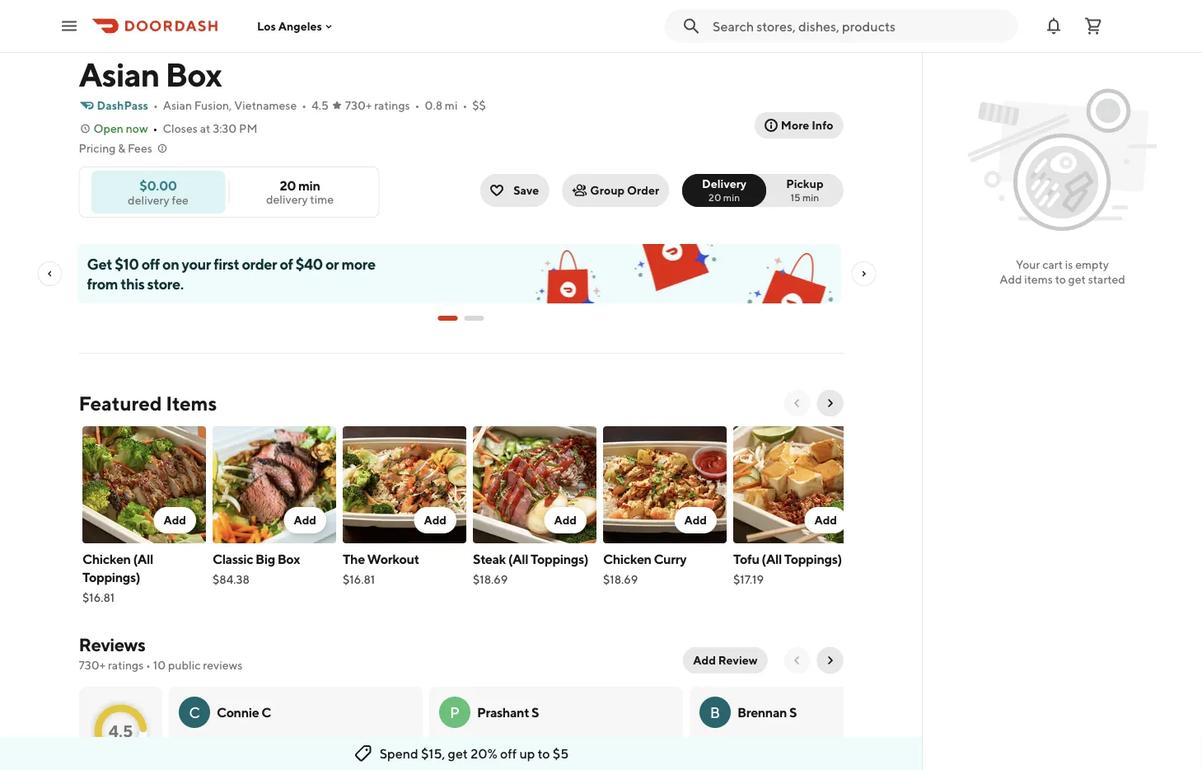 Task type: vqa. For each thing, say whether or not it's contained in the screenshot.
the leftmost $18.69
yes



Task type: describe. For each thing, give the bounding box(es) containing it.
s for p
[[531, 705, 539, 720]]

previous button of carousel image
[[791, 397, 804, 410]]

3:30
[[213, 122, 237, 135]]

(all for chicken
[[133, 551, 153, 567]]

asian for asian fusion, vietnamese
[[163, 99, 192, 112]]

$5
[[553, 746, 569, 761]]

order inside button
[[627, 183, 660, 197]]

prashant s
[[477, 705, 539, 720]]

or
[[326, 255, 339, 272]]

p
[[450, 703, 460, 721]]

b
[[710, 703, 720, 721]]

classic
[[212, 551, 253, 567]]

classic big box $84.38
[[212, 551, 300, 586]]

(all for tofu
[[762, 551, 782, 567]]

1 vertical spatial 4.5
[[108, 721, 133, 740]]

first
[[214, 255, 239, 272]]

open now
[[94, 122, 148, 135]]

next button of carousel image
[[824, 397, 837, 410]]

empty
[[1076, 258, 1110, 271]]

your
[[1017, 258, 1041, 271]]

$0.00 delivery fee
[[128, 177, 189, 207]]

order methods option group
[[683, 174, 844, 207]]

the workout $16.81
[[343, 551, 419, 586]]

pricing & fees
[[79, 141, 152, 155]]

get $10 off on your first order of $40 or more from this store.
[[87, 255, 376, 292]]

time
[[310, 193, 334, 206]]

0 horizontal spatial box
[[165, 54, 222, 94]]

0.8
[[425, 99, 443, 112]]

$15,
[[421, 746, 446, 761]]

dashpass •
[[97, 99, 158, 112]]

to for up
[[538, 746, 550, 761]]

steak (all toppings) image
[[473, 426, 597, 543]]

toppings) for steak (all toppings)
[[531, 551, 588, 567]]

add for steak (all toppings)
[[554, 513, 577, 527]]

add review
[[694, 653, 758, 667]]

730+ inside reviews 730+ ratings • 10 public reviews
[[79, 658, 106, 672]]

add button for classic big box
[[284, 507, 326, 533]]

0 horizontal spatial get
[[448, 746, 468, 761]]

doordash for b
[[818, 736, 863, 748]]

6/28/22
[[248, 736, 285, 748]]

save button
[[481, 174, 549, 207]]

pricing
[[79, 141, 116, 155]]

is
[[1066, 258, 1074, 271]]

items
[[166, 391, 217, 415]]

pm
[[239, 122, 258, 135]]

delivery inside 20 min delivery time
[[266, 193, 308, 206]]

chicken for $18.69
[[603, 551, 651, 567]]

add for chicken curry
[[684, 513, 707, 527]]

spend
[[380, 746, 419, 761]]

more
[[342, 255, 376, 272]]

steak (all toppings) $18.69
[[473, 551, 588, 586]]

review
[[719, 653, 758, 667]]

$17.19
[[733, 573, 764, 586]]

min for pickup
[[803, 191, 820, 203]]

order for b
[[865, 736, 892, 748]]

$18.69 inside chicken curry $18.69
[[603, 573, 638, 586]]

pricing & fees button
[[79, 140, 169, 157]]

next image
[[824, 654, 837, 667]]

none radio containing pickup
[[757, 174, 844, 207]]

box inside the classic big box $84.38
[[277, 551, 300, 567]]

on
[[163, 255, 179, 272]]

add review button
[[684, 647, 768, 674]]

featured items
[[79, 391, 217, 415]]

previous image
[[791, 654, 804, 667]]

this
[[121, 275, 145, 292]]

toppings) for tofu (all toppings)
[[784, 551, 842, 567]]

add for classic big box
[[293, 513, 316, 527]]

cart
[[1043, 258, 1064, 271]]

los angeles button
[[257, 19, 335, 33]]

delivery 20 min
[[703, 177, 747, 203]]

• right 12/25/22
[[812, 736, 816, 748]]

20%
[[471, 746, 498, 761]]

group order
[[591, 183, 660, 197]]

order
[[242, 255, 277, 272]]

s for b
[[789, 705, 797, 720]]

connie c
[[216, 705, 271, 720]]

featured
[[79, 391, 162, 415]]

12/25/22
[[769, 736, 810, 748]]

chicken for toppings)
[[82, 551, 130, 567]]

asian fusion, vietnamese
[[163, 99, 297, 112]]

started
[[1089, 272, 1126, 286]]

$10
[[115, 255, 139, 272]]

add for chicken (all toppings)
[[163, 513, 186, 527]]

chicken (all toppings) image
[[82, 426, 206, 543]]

open
[[94, 122, 124, 135]]

$16.81 inside the workout $16.81
[[343, 573, 375, 586]]

tofu
[[733, 551, 759, 567]]

$18.69 inside steak (all toppings) $18.69
[[473, 573, 508, 586]]

$0.00
[[140, 177, 177, 193]]

reviews 730+ ratings • 10 public reviews
[[79, 634, 243, 672]]

angeles
[[278, 19, 322, 33]]

add for tofu (all toppings)
[[815, 513, 837, 527]]

• right mi at left top
[[463, 99, 468, 112]]

closes
[[163, 122, 198, 135]]

big
[[255, 551, 275, 567]]

your cart is empty add items to get started
[[1000, 258, 1126, 286]]

asian for asian box
[[79, 54, 159, 94]]

save
[[514, 183, 540, 197]]

20 inside 20 min delivery time
[[280, 178, 296, 193]]

mi
[[445, 99, 458, 112]]

curry
[[654, 551, 686, 567]]

more
[[782, 118, 810, 132]]

730+ ratings •
[[345, 99, 420, 112]]

0 items, open order cart image
[[1084, 16, 1104, 36]]



Task type: locate. For each thing, give the bounding box(es) containing it.
(all right tofu
[[762, 551, 782, 567]]

connie
[[216, 705, 259, 720]]

5 add button from the left
[[674, 507, 717, 533]]

Store search: begin typing to search for stores available on DoorDash text field
[[713, 17, 1008, 35]]

toppings) inside steak (all toppings) $18.69
[[531, 551, 588, 567]]

• closes at 3:30 pm
[[153, 122, 258, 135]]

1 horizontal spatial 20
[[709, 191, 722, 203]]

brennan s
[[738, 705, 797, 720]]

1 horizontal spatial (all
[[508, 551, 528, 567]]

1 horizontal spatial off
[[501, 746, 517, 761]]

more info
[[782, 118, 834, 132]]

reviews
[[203, 658, 243, 672]]

open menu image
[[59, 16, 79, 36]]

0 vertical spatial box
[[165, 54, 222, 94]]

(all inside steak (all toppings) $18.69
[[508, 551, 528, 567]]

15
[[791, 191, 801, 203]]

3 add button from the left
[[414, 507, 456, 533]]

• doordash order
[[287, 736, 368, 748], [552, 736, 632, 748], [812, 736, 892, 748]]

0 horizontal spatial (all
[[133, 551, 153, 567]]

1 horizontal spatial c
[[261, 705, 271, 720]]

fees
[[128, 141, 152, 155]]

ratings inside reviews 730+ ratings • 10 public reviews
[[108, 658, 144, 672]]

0 vertical spatial ratings
[[374, 99, 410, 112]]

steak
[[473, 551, 506, 567]]

min up '$40'
[[298, 178, 320, 193]]

(all inside chicken (all toppings) $16.81
[[133, 551, 153, 567]]

from
[[87, 275, 118, 292]]

doordash right 12/25/22
[[818, 736, 863, 748]]

$16.81
[[343, 573, 375, 586], [82, 591, 114, 604]]

0 horizontal spatial min
[[298, 178, 320, 193]]

1 horizontal spatial get
[[1069, 272, 1087, 286]]

select promotional banner element
[[438, 303, 484, 333]]

get right $15,
[[448, 746, 468, 761]]

2 horizontal spatial min
[[803, 191, 820, 203]]

2 doordash from the left
[[558, 736, 603, 748]]

1 add button from the left
[[153, 507, 196, 533]]

order for p
[[605, 736, 632, 748]]

$18.69
[[473, 573, 508, 586], [603, 573, 638, 586]]

• doordash order for c
[[287, 736, 368, 748]]

min inside 20 min delivery time
[[298, 178, 320, 193]]

0 horizontal spatial toppings)
[[82, 569, 140, 585]]

10
[[153, 658, 166, 672]]

1 horizontal spatial chicken
[[603, 551, 651, 567]]

chicken (all toppings) $16.81
[[82, 551, 153, 604]]

1 s from the left
[[531, 705, 539, 720]]

to right up
[[538, 746, 550, 761]]

• right 10/10/23
[[552, 736, 556, 748]]

1 (all from the left
[[133, 551, 153, 567]]

0 horizontal spatial • doordash order
[[287, 736, 368, 748]]

0 vertical spatial off
[[142, 255, 160, 272]]

$$
[[473, 99, 486, 112]]

chicken curry image
[[603, 426, 727, 543]]

20 left the time
[[280, 178, 296, 193]]

delivery left the time
[[266, 193, 308, 206]]

chicken
[[82, 551, 130, 567], [603, 551, 651, 567]]

3 (all from the left
[[762, 551, 782, 567]]

• doordash order for b
[[812, 736, 892, 748]]

delivery inside the $0.00 delivery fee
[[128, 193, 170, 207]]

toppings) right steak
[[531, 551, 588, 567]]

doordash for p
[[558, 736, 603, 748]]

chicken inside chicken (all toppings) $16.81
[[82, 551, 130, 567]]

3 doordash from the left
[[818, 736, 863, 748]]

s
[[531, 705, 539, 720], [789, 705, 797, 720]]

• doordash order right 12/25/22
[[812, 736, 892, 748]]

add
[[1000, 272, 1023, 286], [163, 513, 186, 527], [293, 513, 316, 527], [424, 513, 446, 527], [554, 513, 577, 527], [684, 513, 707, 527], [815, 513, 837, 527], [694, 653, 716, 667]]

to
[[1056, 272, 1067, 286], [538, 746, 550, 761]]

0 horizontal spatial ratings
[[108, 658, 144, 672]]

730+ left 0.8 at the left top of page
[[345, 99, 372, 112]]

0 horizontal spatial chicken
[[82, 551, 130, 567]]

public
[[168, 658, 201, 672]]

0 vertical spatial $16.81
[[343, 573, 375, 586]]

0 horizontal spatial $16.81
[[82, 591, 114, 604]]

1 horizontal spatial 4.5
[[312, 99, 329, 112]]

tofu (all toppings) image
[[733, 426, 857, 543]]

1 horizontal spatial asian
[[163, 99, 192, 112]]

min inside delivery 20 min
[[724, 191, 740, 203]]

to down cart in the top of the page
[[1056, 272, 1067, 286]]

delivery
[[266, 193, 308, 206], [128, 193, 170, 207]]

None radio
[[683, 174, 767, 207]]

delivery
[[703, 177, 747, 190]]

featured items heading
[[79, 390, 217, 416]]

1 horizontal spatial to
[[1056, 272, 1067, 286]]

min down delivery
[[724, 191, 740, 203]]

0 vertical spatial to
[[1056, 272, 1067, 286]]

pickup 15 min
[[787, 177, 824, 203]]

brennan
[[738, 705, 787, 720]]

3 • doordash order from the left
[[812, 736, 892, 748]]

0 horizontal spatial s
[[531, 705, 539, 720]]

pickup
[[787, 177, 824, 190]]

chicken inside chicken curry $18.69
[[603, 551, 651, 567]]

s up 12/25/22
[[789, 705, 797, 720]]

• right the 6/28/22 at the left bottom
[[287, 736, 291, 748]]

group
[[591, 183, 625, 197]]

asian up dashpass
[[79, 54, 159, 94]]

add button
[[153, 507, 196, 533], [284, 507, 326, 533], [414, 507, 456, 533], [544, 507, 587, 533], [674, 507, 717, 533], [805, 507, 847, 533]]

0 horizontal spatial asian
[[79, 54, 159, 94]]

fusion,
[[194, 99, 232, 112]]

0 horizontal spatial off
[[142, 255, 160, 272]]

s up 10/10/23
[[531, 705, 539, 720]]

vietnamese
[[234, 99, 297, 112]]

(all down chicken (all toppings) image
[[133, 551, 153, 567]]

get
[[87, 255, 112, 272]]

toppings) for chicken (all toppings)
[[82, 569, 140, 585]]

2 horizontal spatial doordash
[[818, 736, 863, 748]]

1 vertical spatial $16.81
[[82, 591, 114, 604]]

toppings) up reviews
[[82, 569, 140, 585]]

0 horizontal spatial delivery
[[128, 193, 170, 207]]

2 add button from the left
[[284, 507, 326, 533]]

c left connie
[[189, 703, 200, 721]]

chicken curry $18.69
[[603, 551, 686, 586]]

order for c
[[340, 736, 368, 748]]

1 horizontal spatial box
[[277, 551, 300, 567]]

$16.81 down the
[[343, 573, 375, 586]]

•
[[153, 99, 158, 112], [302, 99, 307, 112], [415, 99, 420, 112], [463, 99, 468, 112], [153, 122, 158, 135], [146, 658, 151, 672], [287, 736, 291, 748], [552, 736, 556, 748], [812, 736, 816, 748]]

get
[[1069, 272, 1087, 286], [448, 746, 468, 761]]

workout
[[367, 551, 419, 567]]

2 • doordash order from the left
[[552, 736, 632, 748]]

0 vertical spatial 4.5
[[312, 99, 329, 112]]

1 • doordash order from the left
[[287, 736, 368, 748]]

at
[[200, 122, 211, 135]]

0 horizontal spatial 20
[[280, 178, 296, 193]]

reviews
[[79, 634, 145, 655]]

now
[[126, 122, 148, 135]]

2 horizontal spatial (all
[[762, 551, 782, 567]]

1 chicken from the left
[[82, 551, 130, 567]]

tofu (all toppings) $17.19
[[733, 551, 842, 586]]

ratings down reviews
[[108, 658, 144, 672]]

0 horizontal spatial 4.5
[[108, 721, 133, 740]]

1 horizontal spatial 730+
[[345, 99, 372, 112]]

1 horizontal spatial min
[[724, 191, 740, 203]]

730+ down reviews 'link'
[[79, 658, 106, 672]]

0 horizontal spatial to
[[538, 746, 550, 761]]

up
[[520, 746, 535, 761]]

• right now on the left top of the page
[[153, 122, 158, 135]]

0 vertical spatial 730+
[[345, 99, 372, 112]]

toppings) right tofu
[[784, 551, 842, 567]]

• left 0.8 at the left top of page
[[415, 99, 420, 112]]

box up the "fusion,"
[[165, 54, 222, 94]]

prashant
[[477, 705, 529, 720]]

• right the vietnamese
[[302, 99, 307, 112]]

1 horizontal spatial $18.69
[[603, 573, 638, 586]]

spend $15, get 20% off up to $5
[[380, 746, 569, 761]]

add button for the workout
[[414, 507, 456, 533]]

0 horizontal spatial doordash
[[293, 736, 339, 748]]

los
[[257, 19, 276, 33]]

store.
[[147, 275, 184, 292]]

4.5
[[312, 99, 329, 112], [108, 721, 133, 740]]

of
[[280, 255, 293, 272]]

toppings) inside 'tofu (all toppings) $17.19'
[[784, 551, 842, 567]]

1 doordash from the left
[[293, 736, 339, 748]]

min inside "pickup 15 min"
[[803, 191, 820, 203]]

20 min delivery time
[[266, 178, 334, 206]]

ratings left 0.8 at the left top of page
[[374, 99, 410, 112]]

$16.81 up reviews
[[82, 591, 114, 604]]

asian box
[[79, 54, 222, 94]]

0 horizontal spatial 730+
[[79, 658, 106, 672]]

1 horizontal spatial ratings
[[374, 99, 410, 112]]

1 vertical spatial ratings
[[108, 658, 144, 672]]

1 vertical spatial get
[[448, 746, 468, 761]]

730+
[[345, 99, 372, 112], [79, 658, 106, 672]]

add button for chicken curry
[[674, 507, 717, 533]]

20 inside delivery 20 min
[[709, 191, 722, 203]]

(all right steak
[[508, 551, 528, 567]]

off inside get $10 off on your first order of $40 or more from this store.
[[142, 255, 160, 272]]

the
[[343, 551, 365, 567]]

c right connie
[[261, 705, 271, 720]]

20 down delivery
[[709, 191, 722, 203]]

2 chicken from the left
[[603, 551, 651, 567]]

delivery left fee
[[128, 193, 170, 207]]

asian box image
[[94, 0, 156, 43]]

group order button
[[563, 174, 670, 207]]

• down asian box
[[153, 99, 158, 112]]

1 vertical spatial 730+
[[79, 658, 106, 672]]

0 vertical spatial asian
[[79, 54, 159, 94]]

doordash right 10/10/23
[[558, 736, 603, 748]]

1 vertical spatial off
[[501, 746, 517, 761]]

• inside reviews 730+ ratings • 10 public reviews
[[146, 658, 151, 672]]

• left 10
[[146, 658, 151, 672]]

order
[[627, 183, 660, 197], [340, 736, 368, 748], [605, 736, 632, 748], [865, 736, 892, 748]]

0 horizontal spatial $18.69
[[473, 573, 508, 586]]

6 add button from the left
[[805, 507, 847, 533]]

get inside your cart is empty add items to get started
[[1069, 272, 1087, 286]]

(all inside 'tofu (all toppings) $17.19'
[[762, 551, 782, 567]]

min
[[298, 178, 320, 193], [724, 191, 740, 203], [803, 191, 820, 203]]

add for the workout
[[424, 513, 446, 527]]

toppings) inside chicken (all toppings) $16.81
[[82, 569, 140, 585]]

doordash for c
[[293, 736, 339, 748]]

min for delivery
[[724, 191, 740, 203]]

classic big box image
[[212, 426, 336, 543]]

asian
[[79, 54, 159, 94], [163, 99, 192, 112]]

notification bell image
[[1045, 16, 1064, 36]]

4 add button from the left
[[544, 507, 587, 533]]

1 horizontal spatial doordash
[[558, 736, 603, 748]]

off left up
[[501, 746, 517, 761]]

add inside your cart is empty add items to get started
[[1000, 272, 1023, 286]]

ratings
[[374, 99, 410, 112], [108, 658, 144, 672]]

your
[[182, 255, 211, 272]]

2 s from the left
[[789, 705, 797, 720]]

1 horizontal spatial delivery
[[266, 193, 308, 206]]

box right big
[[277, 551, 300, 567]]

• doordash order for p
[[552, 736, 632, 748]]

min down pickup
[[803, 191, 820, 203]]

(all for steak
[[508, 551, 528, 567]]

1 vertical spatial box
[[277, 551, 300, 567]]

doordash right the 6/28/22 at the left bottom
[[293, 736, 339, 748]]

add button for chicken (all toppings)
[[153, 507, 196, 533]]

$84.38
[[212, 573, 249, 586]]

None radio
[[757, 174, 844, 207]]

doordash
[[293, 736, 339, 748], [558, 736, 603, 748], [818, 736, 863, 748]]

1 horizontal spatial $16.81
[[343, 573, 375, 586]]

0 vertical spatial get
[[1069, 272, 1087, 286]]

add button for steak (all toppings)
[[544, 507, 587, 533]]

to inside your cart is empty add items to get started
[[1056, 272, 1067, 286]]

1 horizontal spatial s
[[789, 705, 797, 720]]

1 horizontal spatial toppings)
[[531, 551, 588, 567]]

&
[[118, 141, 125, 155]]

$16.81 inside chicken (all toppings) $16.81
[[82, 591, 114, 604]]

2 horizontal spatial toppings)
[[784, 551, 842, 567]]

off left "on"
[[142, 255, 160, 272]]

toppings)
[[531, 551, 588, 567], [784, 551, 842, 567], [82, 569, 140, 585]]

0.8 mi • $$
[[425, 99, 486, 112]]

1 $18.69 from the left
[[473, 573, 508, 586]]

to for items
[[1056, 272, 1067, 286]]

1 vertical spatial asian
[[163, 99, 192, 112]]

2 horizontal spatial • doordash order
[[812, 736, 892, 748]]

info
[[812, 118, 834, 132]]

2 (all from the left
[[508, 551, 528, 567]]

add button for tofu (all toppings)
[[805, 507, 847, 533]]

asian up closes
[[163, 99, 192, 112]]

los angeles
[[257, 19, 322, 33]]

the workout image
[[343, 426, 466, 543]]

0 horizontal spatial c
[[189, 703, 200, 721]]

1 horizontal spatial • doordash order
[[552, 736, 632, 748]]

dashpass
[[97, 99, 148, 112]]

• doordash order right the 6/28/22 at the left bottom
[[287, 736, 368, 748]]

20
[[280, 178, 296, 193], [709, 191, 722, 203]]

none radio containing delivery
[[683, 174, 767, 207]]

get down is
[[1069, 272, 1087, 286]]

1 vertical spatial to
[[538, 746, 550, 761]]

• doordash order right 10/10/23
[[552, 736, 632, 748]]

2 $18.69 from the left
[[603, 573, 638, 586]]

$40
[[296, 255, 323, 272]]



